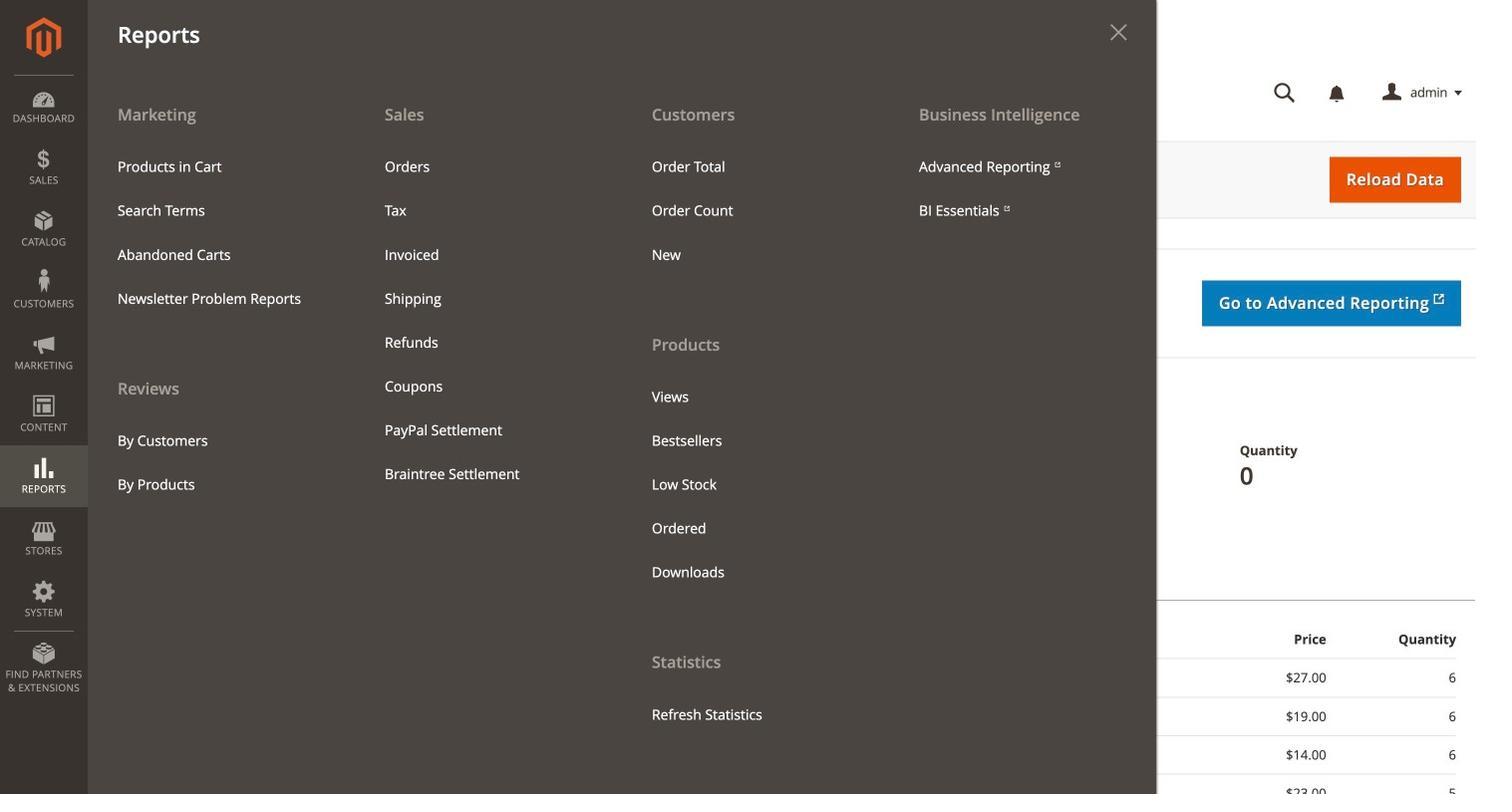 Task type: describe. For each thing, give the bounding box(es) containing it.
magento admin panel image
[[26, 17, 61, 58]]



Task type: locate. For each thing, give the bounding box(es) containing it.
menu bar
[[0, 0, 1156, 795]]

menu
[[88, 92, 1156, 795], [88, 92, 355, 507], [622, 92, 889, 737], [103, 145, 340, 321], [370, 145, 607, 496], [637, 145, 874, 277], [904, 145, 1141, 233], [637, 375, 874, 595], [103, 419, 340, 507]]



Task type: vqa. For each thing, say whether or not it's contained in the screenshot.
menu
yes



